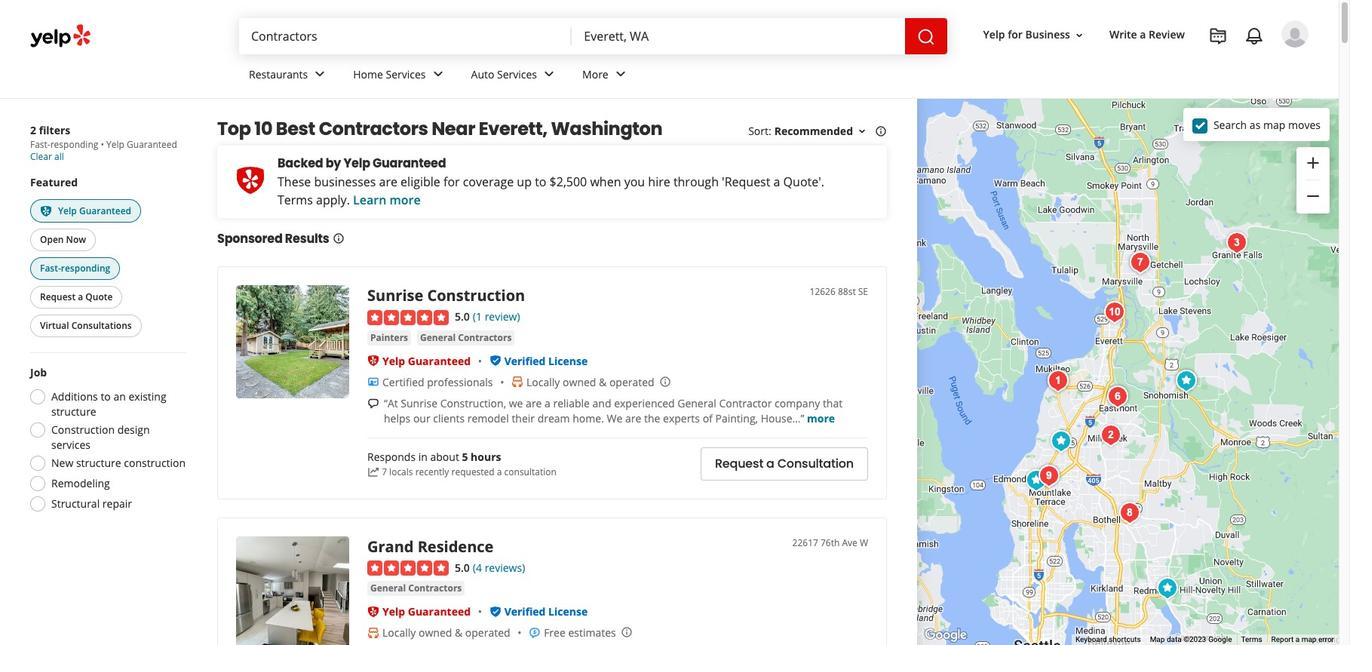 Task type: vqa. For each thing, say whether or not it's contained in the screenshot.
the left &
yes



Task type: describe. For each thing, give the bounding box(es) containing it.
business
[[1026, 28, 1071, 42]]

(4 reviews)
[[473, 560, 525, 575]]

operated for 16 locally owned v2 icon
[[610, 375, 655, 389]]

featured
[[30, 175, 78, 189]]

up
[[517, 174, 532, 190]]

2
[[30, 123, 36, 137]]

these businesses are eligible for coverage up to $2,500 when you hire through 'request a quote'. terms apply.
[[278, 174, 825, 208]]

home.
[[573, 411, 604, 425]]

coverage
[[463, 174, 514, 190]]

virtual consultations button
[[30, 315, 142, 338]]

painters link
[[367, 330, 411, 345]]

guaranteed inside 2 filters fast-responding • yelp guaranteed clear all
[[127, 138, 177, 151]]

that
[[823, 396, 843, 410]]

restaurants link
[[237, 54, 341, 98]]

(4 reviews) link
[[473, 559, 525, 575]]

free
[[544, 626, 566, 640]]

recommended
[[775, 124, 853, 138]]

search as map moves
[[1214, 117, 1321, 132]]

0 vertical spatial more
[[390, 192, 421, 208]]

more link
[[570, 54, 642, 98]]

locally for 16 locally owned v2 icon
[[527, 375, 560, 389]]

home
[[353, 67, 383, 81]]

reviews)
[[485, 560, 525, 575]]

Find text field
[[251, 28, 560, 45]]

more
[[583, 67, 609, 81]]

open
[[40, 233, 64, 246]]

0 vertical spatial contractors
[[319, 116, 428, 141]]

contractors for bottommost general contractors button
[[408, 582, 462, 595]]

a right report
[[1296, 635, 1300, 644]]

1 vertical spatial general contractors button
[[367, 581, 465, 596]]

google image
[[921, 626, 971, 645]]

yelp guaranteed button for sunrise
[[383, 354, 471, 368]]

sunrise inside "at sunrise construction, we are a reliable and experienced general contractor company that helps our clients remodel their dream home. we are the experts of painting, house…"
[[401, 396, 438, 410]]

certified
[[383, 375, 425, 389]]

verified for sunrise construction
[[505, 354, 546, 368]]

16 locally owned v2 image
[[512, 376, 524, 388]]

none field near
[[584, 28, 893, 45]]

we
[[607, 411, 623, 425]]

our
[[413, 411, 431, 425]]

these
[[278, 174, 311, 190]]

new
[[51, 456, 73, 470]]

16 trending v2 image
[[367, 466, 380, 478]]

services
[[51, 438, 91, 452]]

22617 76th ave w
[[793, 536, 868, 549]]

sunrise construction image
[[1171, 366, 1202, 396]]

1 vertical spatial general contractors link
[[367, 581, 465, 596]]

a inside "at sunrise construction, we are a reliable and experienced general contractor company that helps our clients remodel their dream home. we are the experts of painting, house…"
[[545, 396, 551, 410]]

(4
[[473, 560, 482, 575]]

remodeling
[[51, 476, 110, 491]]

design
[[117, 423, 150, 437]]

write
[[1110, 28, 1138, 42]]

construction inside construction design services
[[51, 423, 115, 437]]

structure inside additions to an existing structure
[[51, 405, 96, 419]]

reliable
[[553, 396, 590, 410]]

yelp down "grand" at the bottom of the page
[[383, 605, 405, 619]]

additions to an existing structure
[[51, 390, 166, 419]]

seven general contractor image
[[1115, 498, 1145, 528]]

ave
[[842, 536, 858, 549]]

24 chevron down v2 image for more
[[612, 65, 630, 83]]

none field find
[[251, 28, 560, 45]]

house…"
[[761, 411, 805, 425]]

fast- inside 2 filters fast-responding • yelp guaranteed clear all
[[30, 138, 50, 151]]

services for auto services
[[497, 67, 537, 81]]

guaranteed up eligible
[[373, 155, 446, 172]]

apex design & build image
[[1125, 247, 1156, 278]]

responding inside 2 filters fast-responding • yelp guaranteed clear all
[[50, 138, 98, 151]]

5.0 link for residence
[[455, 559, 470, 575]]

general for bottommost general contractors link
[[370, 582, 406, 595]]

featured group
[[27, 175, 187, 341]]

grand residence
[[367, 536, 494, 557]]

12626
[[810, 285, 836, 298]]

grand
[[367, 536, 414, 557]]

license for grand residence
[[549, 605, 588, 619]]

structural repair
[[51, 497, 132, 511]]

professionals
[[427, 375, 493, 389]]

hours
[[471, 450, 501, 464]]

home services
[[353, 67, 426, 81]]

general contractors for bottommost general contractors button
[[370, 582, 462, 595]]

request a quote
[[40, 291, 113, 304]]

keyboard
[[1076, 635, 1107, 644]]

painters button
[[367, 330, 411, 345]]

best
[[276, 116, 315, 141]]

hire
[[648, 174, 671, 190]]

job
[[30, 366, 47, 380]]

verified license button for construction
[[505, 354, 588, 368]]

88st
[[838, 285, 856, 298]]

zoom in image
[[1305, 154, 1323, 172]]

7 locals recently requested a consultation
[[382, 466, 557, 479]]

repair
[[102, 497, 132, 511]]

write a review link
[[1104, 21, 1191, 49]]

contractors for the top general contractors button
[[458, 331, 512, 344]]

5
[[462, 450, 468, 464]]

map for moves
[[1264, 117, 1286, 132]]

yelp guaranteed for sunrise
[[383, 354, 471, 368]]

keyboard shortcuts
[[1076, 635, 1141, 644]]

business categories element
[[237, 54, 1309, 98]]

zoom out image
[[1305, 187, 1323, 205]]

exclusive design & construction image
[[1222, 228, 1252, 258]]

an
[[114, 390, 126, 404]]

0 vertical spatial yelp guaranteed button
[[30, 199, 141, 223]]

general contractors for the top general contractors button
[[420, 331, 512, 344]]

open now button
[[30, 229, 96, 252]]

clear
[[30, 150, 52, 163]]

2 vertical spatial are
[[626, 411, 642, 425]]

terms link
[[1242, 635, 1263, 644]]

map data ©2023 google
[[1150, 635, 1233, 644]]

yelp inside 2 filters fast-responding • yelp guaranteed clear all
[[106, 138, 124, 151]]

auto
[[471, 67, 495, 81]]

to inside additions to an existing structure
[[101, 390, 111, 404]]

guaranteed down grand residence link
[[408, 605, 471, 619]]

morgan handyman & remodel image
[[1034, 461, 1064, 491]]

Near text field
[[584, 28, 893, 45]]

5.0 for construction
[[455, 309, 470, 324]]

22617
[[793, 536, 819, 549]]

for inside these businesses are eligible for coverage up to $2,500 when you hire through 'request a quote'. terms apply.
[[444, 174, 460, 190]]

"at
[[384, 396, 398, 410]]

near
[[432, 116, 475, 141]]

16 verified v2 image for grand residence
[[489, 606, 501, 618]]

request for request a quote
[[40, 291, 76, 304]]

certified professionals
[[383, 375, 493, 389]]

locally owned & operated for 16 locally owned v2 icon
[[527, 375, 655, 389]]

5.0 link for construction
[[455, 308, 470, 324]]

remodel
[[468, 411, 509, 425]]

structural
[[51, 497, 100, 511]]

request for request a consultation
[[715, 455, 764, 472]]

a down hours
[[497, 466, 502, 479]]

error
[[1319, 635, 1335, 644]]

yelp up certified on the left bottom of the page
[[383, 354, 405, 368]]

0 vertical spatial sunrise
[[367, 285, 423, 306]]

in
[[419, 450, 428, 464]]

guaranteed up certified professionals
[[408, 354, 471, 368]]

clients
[[433, 411, 465, 425]]

24 chevron down v2 image for home services
[[429, 65, 447, 83]]

additions
[[51, 390, 98, 404]]

now
[[66, 233, 86, 246]]

5 star rating image for sunrise
[[367, 310, 449, 325]]

"at sunrise construction, we are a reliable and experienced general contractor company that helps our clients remodel their dream home. we are the experts of painting, house…"
[[384, 396, 843, 425]]

16 locally owned v2 image
[[367, 627, 380, 639]]

results
[[285, 230, 329, 247]]

b&b general services image
[[1100, 297, 1130, 327]]

when
[[590, 174, 621, 190]]

write a review
[[1110, 28, 1185, 42]]

verified for grand residence
[[505, 605, 546, 619]]

about
[[430, 450, 459, 464]]

0 vertical spatial general contractors link
[[417, 330, 515, 345]]

are inside these businesses are eligible for coverage up to $2,500 when you hire through 'request a quote'. terms apply.
[[379, 174, 398, 190]]

jvb contractors image
[[1096, 420, 1126, 450]]

verified license button for residence
[[505, 605, 588, 619]]

'request
[[722, 174, 771, 190]]

grand residence link
[[367, 536, 494, 557]]



Task type: locate. For each thing, give the bounding box(es) containing it.
1 vertical spatial yelp guaranteed
[[383, 354, 471, 368]]

1 horizontal spatial are
[[526, 396, 542, 410]]

24 chevron down v2 image inside auto services link
[[540, 65, 558, 83]]

fast- down open
[[40, 262, 61, 275]]

yelp guaranteed button for grand
[[383, 605, 471, 619]]

1 vertical spatial &
[[455, 626, 463, 640]]

0 vertical spatial general
[[420, 331, 456, 344]]

general for the topmost general contractors link
[[420, 331, 456, 344]]

locally owned & operated for 16 locally owned v2 image
[[383, 626, 511, 640]]

0 vertical spatial map
[[1264, 117, 1286, 132]]

verified license for construction
[[505, 354, 588, 368]]

locally for 16 locally owned v2 image
[[383, 626, 416, 640]]

option group containing job
[[26, 366, 187, 516]]

yelp
[[984, 28, 1005, 42], [106, 138, 124, 151], [344, 155, 370, 172], [58, 204, 77, 217], [383, 354, 405, 368], [383, 605, 405, 619]]

request a quote button
[[30, 286, 123, 309]]

as
[[1250, 117, 1261, 132]]

estimates
[[568, 626, 616, 640]]

search
[[1214, 117, 1247, 132]]

1 vertical spatial 16 verified v2 image
[[489, 606, 501, 618]]

76th
[[821, 536, 840, 549]]

contractors down (1
[[458, 331, 512, 344]]

general up the of
[[678, 396, 717, 410]]

restaurants
[[249, 67, 308, 81]]

2 horizontal spatial are
[[626, 411, 642, 425]]

yelp right 16 yelp guaranteed v2 icon
[[58, 204, 77, 217]]

5 star rating image for grand
[[367, 561, 449, 576]]

are right we
[[526, 396, 542, 410]]

report a map error
[[1272, 635, 1335, 644]]

0 vertical spatial request
[[40, 291, 76, 304]]

0 horizontal spatial general
[[370, 582, 406, 595]]

north seattle handyman image
[[1043, 366, 1073, 396], [1043, 366, 1073, 396]]

request up the virtual
[[40, 291, 76, 304]]

1 verified from the top
[[505, 354, 546, 368]]

for inside button
[[1008, 28, 1023, 42]]

license up reliable
[[549, 354, 588, 368]]

0 vertical spatial to
[[535, 174, 547, 190]]

1 vertical spatial 5.0
[[455, 560, 470, 575]]

16 speech v2 image
[[367, 398, 380, 410]]

moves
[[1289, 117, 1321, 132]]

yelp guaranteed down grand residence
[[383, 605, 471, 619]]

yelp guaranteed inside "featured" group
[[58, 204, 131, 217]]

map right as
[[1264, 117, 1286, 132]]

1 horizontal spatial request
[[715, 455, 764, 472]]

experts
[[663, 411, 700, 425]]

option group
[[26, 366, 187, 516]]

0 vertical spatial license
[[549, 354, 588, 368]]

2 vertical spatial yelp guaranteed button
[[383, 605, 471, 619]]

0 vertical spatial structure
[[51, 405, 96, 419]]

5.0 link left (1
[[455, 308, 470, 324]]

5.0 link left (4
[[455, 559, 470, 575]]

task logic image
[[1046, 426, 1076, 456]]

16 verified v2 image for sunrise construction
[[489, 355, 501, 367]]

16 verified v2 image down (4 reviews)
[[489, 606, 501, 618]]

clear all link
[[30, 150, 64, 163]]

1 vertical spatial owned
[[419, 626, 452, 640]]

5 star rating image
[[367, 310, 449, 325], [367, 561, 449, 576]]

0 vertical spatial verified license button
[[505, 354, 588, 368]]

responding up 'request a quote'
[[61, 262, 110, 275]]

16 chevron down v2 image
[[856, 125, 868, 137]]

recently
[[415, 466, 449, 479]]

16 info v2 image right results
[[332, 232, 344, 244]]

1 vertical spatial operated
[[465, 626, 511, 640]]

1 horizontal spatial general
[[420, 331, 456, 344]]

all
[[54, 150, 64, 163]]

yelp inside button
[[984, 28, 1005, 42]]

3 24 chevron down v2 image from the left
[[540, 65, 558, 83]]

by
[[326, 155, 341, 172]]

verified up 16 free estimates v2 image at the left bottom
[[505, 605, 546, 619]]

owned for 16 locally owned v2 image
[[419, 626, 452, 640]]

operated
[[610, 375, 655, 389], [465, 626, 511, 640]]

virtual
[[40, 319, 69, 332]]

1 vertical spatial to
[[101, 390, 111, 404]]

1 vertical spatial are
[[526, 396, 542, 410]]

and
[[593, 396, 612, 410]]

responding down the filters
[[50, 138, 98, 151]]

terms down these
[[278, 192, 313, 208]]

24 chevron down v2 image
[[311, 65, 329, 83], [429, 65, 447, 83], [540, 65, 558, 83], [612, 65, 630, 83]]

•
[[101, 138, 104, 151]]

0 vertical spatial are
[[379, 174, 398, 190]]

1 vertical spatial verified
[[505, 605, 546, 619]]

1 5 star rating image from the top
[[367, 310, 449, 325]]

a up the dream
[[545, 396, 551, 410]]

None search field
[[239, 18, 950, 54]]

0 horizontal spatial owned
[[419, 626, 452, 640]]

5.0 for residence
[[455, 560, 470, 575]]

1 horizontal spatial owned
[[563, 375, 596, 389]]

0 horizontal spatial are
[[379, 174, 398, 190]]

the
[[644, 411, 661, 425]]

k brothers construction image
[[1103, 382, 1133, 412], [1103, 382, 1133, 412]]

16 free estimates v2 image
[[529, 627, 541, 639]]

None field
[[251, 28, 560, 45], [584, 28, 893, 45]]

0 vertical spatial verified license
[[505, 354, 588, 368]]

1 horizontal spatial construction
[[427, 285, 525, 306]]

general contractors link down grand residence link
[[367, 581, 465, 596]]

24 chevron down v2 image right auto services
[[540, 65, 558, 83]]

0 vertical spatial &
[[599, 375, 607, 389]]

map for error
[[1302, 635, 1317, 644]]

24 chevron down v2 image inside 'home services' link
[[429, 65, 447, 83]]

verified license button up free
[[505, 605, 588, 619]]

responds
[[367, 450, 416, 464]]

0 horizontal spatial for
[[444, 174, 460, 190]]

operated for 16 locally owned v2 image
[[465, 626, 511, 640]]

0 horizontal spatial map
[[1264, 117, 1286, 132]]

yelp inside "featured" group
[[58, 204, 77, 217]]

quote'.
[[784, 174, 825, 190]]

group
[[1297, 147, 1330, 214]]

fast- down 2
[[30, 138, 50, 151]]

yelp guaranteed button up now
[[30, 199, 141, 223]]

owned for 16 locally owned v2 icon
[[563, 375, 596, 389]]

2 5.0 from the top
[[455, 560, 470, 575]]

1 horizontal spatial locally owned & operated
[[527, 375, 655, 389]]

data
[[1167, 635, 1182, 644]]

verified license button
[[505, 354, 588, 368], [505, 605, 588, 619]]

5 star rating image up painters
[[367, 310, 449, 325]]

general down 'sunrise construction' 'link'
[[420, 331, 456, 344]]

home services link
[[341, 54, 459, 98]]

services for home services
[[386, 67, 426, 81]]

locally right 16 locally owned v2 icon
[[527, 375, 560, 389]]

a left quote'.
[[774, 174, 781, 190]]

5 star rating image down "grand" at the bottom of the page
[[367, 561, 449, 576]]

yelp guaranteed up now
[[58, 204, 131, 217]]

request inside button
[[40, 291, 76, 304]]

to left an
[[101, 390, 111, 404]]

grand residence image
[[1021, 466, 1051, 496]]

1 vertical spatial general contractors
[[370, 582, 462, 595]]

1 vertical spatial terms
[[1242, 635, 1263, 644]]

24 chevron down v2 image inside restaurants link
[[311, 65, 329, 83]]

2 5 star rating image from the top
[[367, 561, 449, 576]]

verified up 16 locally owned v2 icon
[[505, 354, 546, 368]]

0 vertical spatial owned
[[563, 375, 596, 389]]

guaranteed up now
[[79, 204, 131, 217]]

1 vertical spatial 16 info v2 image
[[332, 232, 344, 244]]

1 vertical spatial structure
[[76, 456, 121, 470]]

request a consultation link
[[701, 447, 868, 480]]

1 vertical spatial locally owned & operated
[[383, 626, 511, 640]]

1 horizontal spatial operated
[[610, 375, 655, 389]]

responding
[[50, 138, 98, 151], [61, 262, 110, 275]]

locally
[[527, 375, 560, 389], [383, 626, 416, 640]]

map
[[1150, 635, 1165, 644]]

16 info v2 image
[[875, 125, 887, 137], [332, 232, 344, 244]]

yelp left business
[[984, 28, 1005, 42]]

owned up reliable
[[563, 375, 596, 389]]

structure down additions
[[51, 405, 96, 419]]

0 horizontal spatial locally owned & operated
[[383, 626, 511, 640]]

google
[[1209, 635, 1233, 644]]

1 16 verified v2 image from the top
[[489, 355, 501, 367]]

open now
[[40, 233, 86, 246]]

1 24 chevron down v2 image from the left
[[311, 65, 329, 83]]

0 vertical spatial verified
[[505, 354, 546, 368]]

1 verified license button from the top
[[505, 354, 588, 368]]

none field up 'home services' link
[[251, 28, 560, 45]]

report a map error link
[[1272, 635, 1335, 644]]

iconyelpguaranteedlarge image
[[235, 166, 266, 196], [235, 166, 266, 196]]

verified license up free
[[505, 605, 588, 619]]

1 vertical spatial for
[[444, 174, 460, 190]]

a inside button
[[78, 291, 83, 304]]

a left quote
[[78, 291, 83, 304]]

user actions element
[[972, 19, 1330, 112]]

guaranteed inside "featured" group
[[79, 204, 131, 217]]

16 yelp guaranteed v2 image
[[40, 206, 52, 218]]

5.0 left (4
[[455, 560, 470, 575]]

1 verified license from the top
[[505, 354, 588, 368]]

license up free estimates
[[549, 605, 588, 619]]

yelp right •
[[106, 138, 124, 151]]

sunrise construction
[[367, 285, 525, 306]]

lux design builds image
[[1153, 573, 1183, 604]]

yelp up 'businesses'
[[344, 155, 370, 172]]

general contractors down grand residence link
[[370, 582, 462, 595]]

16 info v2 image right 16 chevron down v2 image
[[875, 125, 887, 137]]

map
[[1264, 117, 1286, 132], [1302, 635, 1317, 644]]

more link
[[807, 411, 835, 425]]

2 horizontal spatial general
[[678, 396, 717, 410]]

general inside "at sunrise construction, we are a reliable and experienced general contractor company that helps our clients remodel their dream home. we are the experts of painting, house…"
[[678, 396, 717, 410]]

5.0 left (1
[[455, 309, 470, 324]]

0 horizontal spatial operated
[[465, 626, 511, 640]]

1 services from the left
[[386, 67, 426, 81]]

2 vertical spatial contractors
[[408, 582, 462, 595]]

fast- inside button
[[40, 262, 61, 275]]

1 vertical spatial yelp guaranteed button
[[383, 354, 471, 368]]

experienced
[[614, 396, 675, 410]]

0 horizontal spatial &
[[455, 626, 463, 640]]

24 chevron down v2 image right restaurants
[[311, 65, 329, 83]]

their
[[512, 411, 535, 425]]

keyboard shortcuts button
[[1076, 635, 1141, 645]]

owned right 16 locally owned v2 image
[[419, 626, 452, 640]]

2 verified from the top
[[505, 605, 546, 619]]

10
[[254, 116, 272, 141]]

0 horizontal spatial construction
[[51, 423, 115, 437]]

0 vertical spatial general contractors button
[[417, 330, 515, 345]]

iconyelpguaranteedbadgesmall image
[[367, 355, 380, 367], [367, 355, 380, 367], [367, 606, 380, 618], [367, 606, 380, 618]]

general down "grand" at the bottom of the page
[[370, 582, 406, 595]]

operated up experienced
[[610, 375, 655, 389]]

backed
[[278, 155, 323, 172]]

0 vertical spatial locally
[[527, 375, 560, 389]]

1 vertical spatial locally
[[383, 626, 416, 640]]

verified license for residence
[[505, 605, 588, 619]]

learn
[[353, 192, 387, 208]]

verified license up 16 locally owned v2 icon
[[505, 354, 588, 368]]

terms
[[278, 192, 313, 208], [1242, 635, 1263, 644]]

0 vertical spatial 5.0 link
[[455, 308, 470, 324]]

recommended button
[[775, 124, 868, 138]]

(1 review) link
[[473, 308, 520, 324]]

verified license button up 16 locally owned v2 icon
[[505, 354, 588, 368]]

1 horizontal spatial services
[[497, 67, 537, 81]]

general contractors button down (1
[[417, 330, 515, 345]]

locally right 16 locally owned v2 image
[[383, 626, 416, 640]]

contractors
[[319, 116, 428, 141], [458, 331, 512, 344], [408, 582, 462, 595]]

info icon image
[[659, 376, 671, 388], [659, 376, 671, 388], [621, 627, 633, 639], [621, 627, 633, 639]]

2 filters fast-responding • yelp guaranteed clear all
[[30, 123, 177, 163]]

contractors up backed by yelp guaranteed at the left of the page
[[319, 116, 428, 141]]

morgan handyman & remodel image
[[1034, 461, 1064, 491]]

1 horizontal spatial 16 info v2 image
[[875, 125, 887, 137]]

company
[[775, 396, 820, 410]]

for right eligible
[[444, 174, 460, 190]]

0 vertical spatial 16 verified v2 image
[[489, 355, 501, 367]]

license for sunrise construction
[[549, 354, 588, 368]]

general contractors link down (1
[[417, 330, 515, 345]]

map left error
[[1302, 635, 1317, 644]]

terms inside these businesses are eligible for coverage up to $2,500 when you hire through 'request a quote'. terms apply.
[[278, 192, 313, 208]]

request down painting,
[[715, 455, 764, 472]]

map region
[[838, 0, 1351, 645]]

search image
[[917, 28, 935, 46]]

1 vertical spatial 5 star rating image
[[367, 561, 449, 576]]

& for 16 locally owned v2 image
[[455, 626, 463, 640]]

0 vertical spatial 16 info v2 image
[[875, 125, 887, 137]]

yelp guaranteed up certified professionals
[[383, 354, 471, 368]]

are
[[379, 174, 398, 190], [526, 396, 542, 410], [626, 411, 642, 425]]

locally owned & operated down (4
[[383, 626, 511, 640]]

yelp guaranteed button up certified professionals
[[383, 354, 471, 368]]

1 5.0 link from the top
[[455, 308, 470, 324]]

16 verified v2 image
[[489, 355, 501, 367], [489, 606, 501, 618]]

locals
[[389, 466, 413, 479]]

1 vertical spatial contractors
[[458, 331, 512, 344]]

yelp for business button
[[978, 21, 1092, 49]]

0 horizontal spatial to
[[101, 390, 111, 404]]

contractor
[[719, 396, 772, 410]]

24 chevron down v2 image left auto
[[429, 65, 447, 83]]

2 verified license button from the top
[[505, 605, 588, 619]]

are right 'we'
[[626, 411, 642, 425]]

businesses
[[314, 174, 376, 190]]

& for 16 locally owned v2 icon
[[599, 375, 607, 389]]

nolan p. image
[[1282, 20, 1309, 48]]

for left business
[[1008, 28, 1023, 42]]

sort:
[[749, 124, 772, 138]]

guaranteed right •
[[127, 138, 177, 151]]

2 services from the left
[[497, 67, 537, 81]]

1 horizontal spatial to
[[535, 174, 547, 190]]

2 verified license from the top
[[505, 605, 588, 619]]

top 10 best contractors near everett, washington
[[217, 116, 663, 141]]

services right auto
[[497, 67, 537, 81]]

construction up (1
[[427, 285, 525, 306]]

2 none field from the left
[[584, 28, 893, 45]]

yelp guaranteed button
[[30, 199, 141, 223], [383, 354, 471, 368], [383, 605, 471, 619]]

0 horizontal spatial request
[[40, 291, 76, 304]]

existing
[[129, 390, 166, 404]]

general contractors down (1
[[420, 331, 512, 344]]

sunrise construction link
[[367, 285, 525, 306]]

review)
[[485, 309, 520, 324]]

2 vertical spatial general
[[370, 582, 406, 595]]

0 horizontal spatial terms
[[278, 192, 313, 208]]

to inside these businesses are eligible for coverage up to $2,500 when you hire through 'request a quote'. terms apply.
[[535, 174, 547, 190]]

1 license from the top
[[549, 354, 588, 368]]

a
[[1140, 28, 1146, 42], [774, 174, 781, 190], [78, 291, 83, 304], [545, 396, 551, 410], [767, 455, 775, 472], [497, 466, 502, 479], [1296, 635, 1300, 644]]

24 chevron down v2 image right more
[[612, 65, 630, 83]]

16 verified v2 image up professionals
[[489, 355, 501, 367]]

responding inside fast-responding button
[[61, 262, 110, 275]]

notifications image
[[1246, 27, 1264, 45]]

2 5.0 link from the top
[[455, 559, 470, 575]]

structure down construction design services
[[76, 456, 121, 470]]

1 vertical spatial more
[[807, 411, 835, 425]]

sunrise up our at bottom
[[401, 396, 438, 410]]

0 vertical spatial general contractors
[[420, 331, 512, 344]]

0 horizontal spatial services
[[386, 67, 426, 81]]

projects image
[[1210, 27, 1228, 45]]

1 vertical spatial verified license
[[505, 605, 588, 619]]

sunrise up painters
[[367, 285, 423, 306]]

yelp guaranteed
[[58, 204, 131, 217], [383, 354, 471, 368], [383, 605, 471, 619]]

0 vertical spatial terms
[[278, 192, 313, 208]]

24 chevron down v2 image inside more link
[[612, 65, 630, 83]]

are up learn more
[[379, 174, 398, 190]]

0 vertical spatial for
[[1008, 28, 1023, 42]]

0 vertical spatial construction
[[427, 285, 525, 306]]

1 vertical spatial request
[[715, 455, 764, 472]]

a right "write"
[[1140, 28, 1146, 42]]

24 chevron down v2 image for auto services
[[540, 65, 558, 83]]

1 5.0 from the top
[[455, 309, 470, 324]]

2 16 verified v2 image from the top
[[489, 606, 501, 618]]

for
[[1008, 28, 1023, 42], [444, 174, 460, 190]]

16 chevron down v2 image
[[1074, 29, 1086, 41]]

locally owned & operated up and
[[527, 375, 655, 389]]

review
[[1149, 28, 1185, 42]]

1 vertical spatial sunrise
[[401, 396, 438, 410]]

yelp guaranteed for grand
[[383, 605, 471, 619]]

0 vertical spatial yelp guaranteed
[[58, 204, 131, 217]]

contractors down grand residence link
[[408, 582, 462, 595]]

apply.
[[316, 192, 350, 208]]

7
[[382, 466, 387, 479]]

more down "that"
[[807, 411, 835, 425]]

general contractors link
[[417, 330, 515, 345], [367, 581, 465, 596]]

terms left report
[[1242, 635, 1263, 644]]

1 horizontal spatial terms
[[1242, 635, 1263, 644]]

filters
[[39, 123, 70, 137]]

more down eligible
[[390, 192, 421, 208]]

yelp for business
[[984, 28, 1071, 42]]

to right "up"
[[535, 174, 547, 190]]

none field up business categories element
[[584, 28, 893, 45]]

construction
[[124, 456, 186, 470]]

1 horizontal spatial map
[[1302, 635, 1317, 644]]

operated left 16 free estimates v2 image at the left bottom
[[465, 626, 511, 640]]

1 vertical spatial verified license button
[[505, 605, 588, 619]]

0 vertical spatial responding
[[50, 138, 98, 151]]

1 vertical spatial map
[[1302, 635, 1317, 644]]

2 24 chevron down v2 image from the left
[[429, 65, 447, 83]]

0 horizontal spatial locally
[[383, 626, 416, 640]]

1 none field from the left
[[251, 28, 560, 45]]

a left consultation
[[767, 455, 775, 472]]

sponsored results
[[217, 230, 329, 247]]

1 horizontal spatial for
[[1008, 28, 1023, 42]]

0 vertical spatial locally owned & operated
[[527, 375, 655, 389]]

1 horizontal spatial more
[[807, 411, 835, 425]]

helps
[[384, 411, 411, 425]]

24 chevron down v2 image for restaurants
[[311, 65, 329, 83]]

sunrise construction image
[[1171, 366, 1202, 396]]

1 vertical spatial license
[[549, 605, 588, 619]]

0 horizontal spatial 16 info v2 image
[[332, 232, 344, 244]]

16 certified professionals v2 image
[[367, 376, 380, 388]]

general contractors button down grand residence link
[[367, 581, 465, 596]]

0 horizontal spatial more
[[390, 192, 421, 208]]

2 license from the top
[[549, 605, 588, 619]]

0 vertical spatial fast-
[[30, 138, 50, 151]]

yelp guaranteed button down grand residence
[[383, 605, 471, 619]]

1 vertical spatial general
[[678, 396, 717, 410]]

of
[[703, 411, 713, 425]]

apex design & build image
[[1125, 247, 1156, 278]]

a inside these businesses are eligible for coverage up to $2,500 when you hire through 'request a quote'. terms apply.
[[774, 174, 781, 190]]

services right home
[[386, 67, 426, 81]]

0 vertical spatial 5 star rating image
[[367, 310, 449, 325]]

general contractors
[[420, 331, 512, 344], [370, 582, 462, 595]]

2 vertical spatial yelp guaranteed
[[383, 605, 471, 619]]

consultation
[[778, 455, 854, 472]]

4 24 chevron down v2 image from the left
[[612, 65, 630, 83]]

1 vertical spatial construction
[[51, 423, 115, 437]]

auto services
[[471, 67, 537, 81]]

painting,
[[716, 411, 758, 425]]

learn more
[[353, 192, 421, 208]]

construction up 'services'
[[51, 423, 115, 437]]

1 horizontal spatial &
[[599, 375, 607, 389]]

0 vertical spatial 5.0
[[455, 309, 470, 324]]

we
[[509, 396, 523, 410]]



